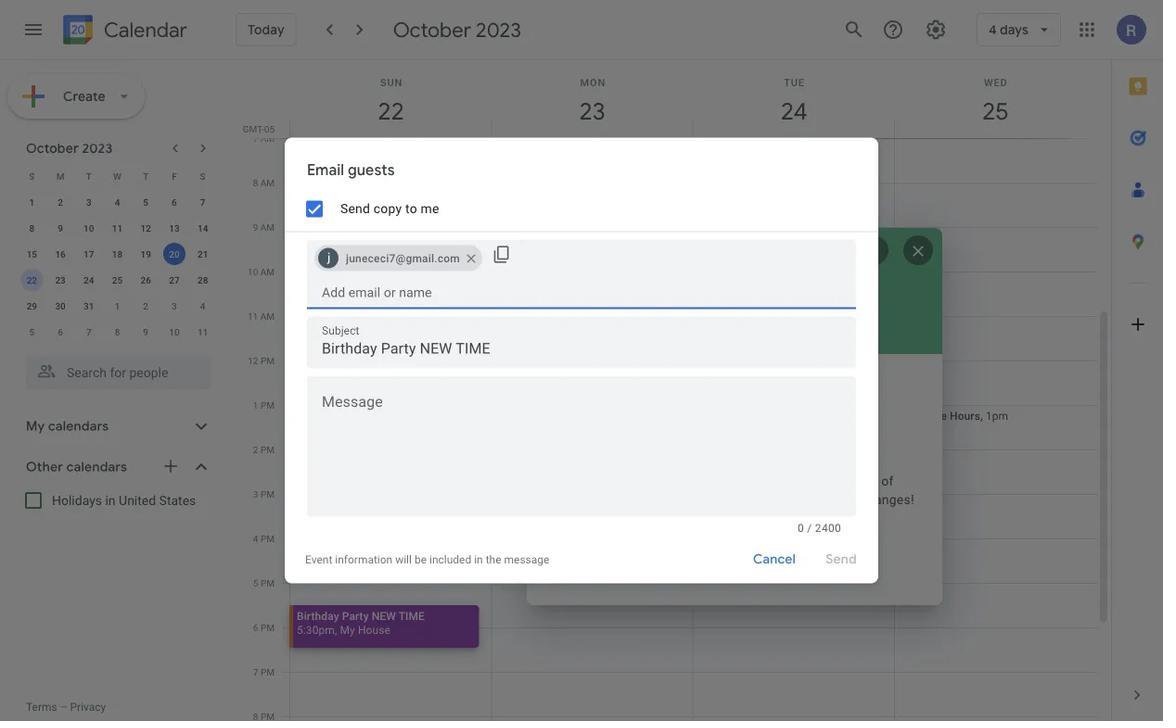 Task type: vqa. For each thing, say whether or not it's contained in the screenshot.


Task type: locate. For each thing, give the bounding box(es) containing it.
pm up 7 pm
[[261, 622, 275, 633]]

23 element
[[49, 269, 71, 291]]

– inside "10 – 11am" button
[[514, 290, 521, 303]]

4 row from the top
[[18, 241, 217, 267]]

0 horizontal spatial october
[[26, 140, 79, 157]]

row
[[18, 163, 217, 189], [18, 189, 217, 215], [18, 215, 217, 241], [18, 241, 217, 267], [18, 267, 217, 293], [18, 293, 217, 319], [18, 319, 217, 345]]

2 vertical spatial 4
[[253, 533, 258, 544]]

9
[[253, 222, 258, 233], [58, 223, 63, 234], [143, 326, 148, 338]]

4 down 28 element
[[200, 300, 205, 312]]

1 horizontal spatial the
[[737, 473, 755, 489]]

0 vertical spatial 12
[[141, 223, 151, 234]]

2 horizontal spatial 4
[[253, 533, 258, 544]]

s
[[29, 171, 35, 182], [200, 171, 206, 182]]

hours
[[748, 231, 779, 244], [950, 409, 980, 422]]

None text field
[[322, 336, 841, 362], [307, 397, 856, 509], [322, 336, 841, 362], [307, 397, 856, 509]]

3 down 2 pm
[[253, 489, 258, 500]]

2 horizontal spatial 9
[[253, 222, 258, 233]]

5 up 12 element
[[143, 197, 148, 208]]

pm for 4 pm
[[261, 533, 275, 544]]

2 horizontal spatial 2
[[253, 444, 258, 455]]

1 horizontal spatial 11
[[197, 326, 208, 338]]

october 2023 grid
[[18, 163, 217, 345]]

3 up november 10 'element'
[[172, 300, 177, 312]]

0 horizontal spatial 6
[[58, 326, 63, 338]]

10 for 10 – 11am
[[498, 290, 511, 303]]

6 down 30 element
[[58, 326, 63, 338]]

0 vertical spatial 2
[[58, 197, 63, 208]]

time
[[777, 375, 823, 401], [398, 610, 425, 623]]

5 am from the top
[[260, 311, 275, 322]]

0
[[798, 522, 804, 535]]

pm down 1 pm
[[261, 444, 275, 455]]

0 horizontal spatial hours
[[748, 231, 779, 244]]

0 vertical spatial of
[[881, 473, 894, 489]]

t
[[86, 171, 92, 182], [143, 171, 149, 182]]

29
[[27, 300, 37, 312]]

am
[[260, 133, 275, 144], [260, 177, 275, 188], [260, 222, 275, 233], [260, 266, 275, 277], [260, 311, 275, 322]]

17 element
[[78, 243, 100, 265]]

1 vertical spatial party
[[342, 610, 369, 623]]

selected people list box
[[307, 240, 487, 276]]

12 up the 19
[[141, 223, 151, 234]]

grid
[[237, 60, 1111, 722]]

2 pm from the top
[[261, 400, 275, 411]]

10 inside button
[[498, 290, 511, 303]]

2 column header from the left
[[491, 60, 693, 138]]

1 horizontal spatial 3
[[172, 300, 177, 312]]

0 horizontal spatial 4
[[115, 197, 120, 208]]

column header
[[289, 60, 492, 138], [491, 60, 693, 138], [692, 60, 895, 138], [894, 60, 1096, 138]]

0 horizontal spatial in
[[105, 493, 116, 508]]

3 row from the top
[[18, 215, 217, 241]]

5 for 5 pm
[[253, 578, 258, 589]]

12 inside 'row'
[[141, 223, 151, 234]]

office left 1pm at the right bottom of page
[[916, 409, 947, 422]]

0 vertical spatial the
[[737, 473, 755, 489]]

1 horizontal spatial me
[[763, 492, 782, 507]]

november 2 element
[[135, 295, 157, 317]]

11 for november 11 element
[[197, 326, 208, 338]]

row containing 1
[[18, 189, 217, 215]]

new for birthday party new time 5:30pm , my house
[[372, 610, 396, 623]]

7 row from the top
[[18, 319, 217, 345]]

1 vertical spatial october
[[26, 140, 79, 157]]

0 vertical spatial hours
[[748, 231, 779, 244]]

hours for 1pm
[[950, 409, 980, 422]]

pm up 2 pm
[[261, 400, 275, 411]]

9 for november 9 element
[[143, 326, 148, 338]]

the
[[737, 473, 755, 489], [486, 553, 501, 566]]

0 vertical spatial office
[[715, 231, 745, 244]]

, left my
[[335, 624, 337, 637]]

11 am
[[248, 311, 275, 322]]

1 vertical spatial 2023
[[82, 140, 113, 157]]

8 inside grid
[[253, 177, 258, 188]]

10 for 10 am
[[248, 266, 258, 277]]

6 row from the top
[[18, 293, 217, 319]]

am down 8 am
[[260, 222, 275, 233]]

9am
[[784, 231, 807, 244]]

0 / 2400
[[798, 522, 841, 535]]

row containing 15
[[18, 241, 217, 267]]

4 column header from the left
[[894, 60, 1096, 138]]

– right terms
[[60, 701, 67, 714]]

pm down 2 pm
[[261, 489, 275, 500]]

1 horizontal spatial 9
[[143, 326, 148, 338]]

0 vertical spatial 3
[[86, 197, 91, 208]]

None search field
[[0, 349, 230, 390]]

s right f
[[200, 171, 206, 182]]

6 inside grid
[[253, 622, 258, 633]]

1 vertical spatial 2
[[143, 300, 148, 312]]

t left f
[[143, 171, 149, 182]]

12 pm
[[248, 355, 275, 366]]

4 up the 11 element at the top left
[[115, 197, 120, 208]]

3 column header from the left
[[692, 60, 895, 138]]

– for 10
[[514, 290, 521, 303]]

4 up 5 pm at the left of the page
[[253, 533, 258, 544]]

4 for 4 pm
[[253, 533, 258, 544]]

, left 1pm at the right bottom of page
[[980, 409, 983, 422]]

2 vertical spatial birthday
[[297, 610, 339, 623]]

9 inside grid
[[253, 222, 258, 233]]

3
[[86, 197, 91, 208], [172, 300, 177, 312], [253, 489, 258, 500]]

0 vertical spatial 2023
[[476, 17, 521, 43]]

11
[[112, 223, 123, 234], [248, 311, 258, 322], [197, 326, 208, 338]]

1 pm from the top
[[261, 355, 275, 366]]

2 down 1 pm
[[253, 444, 258, 455]]

pm for 1 pm
[[261, 400, 275, 411]]

birthday for birthday party! changed the date as we had a lot of other events for that day. let me know of any changes!
[[590, 473, 639, 489]]

1 horizontal spatial in
[[474, 553, 483, 566]]

4 inside grid
[[253, 533, 258, 544]]

0 vertical spatial 1
[[29, 197, 34, 208]]

7 up 14 element at the top left
[[200, 197, 205, 208]]

7 for 7 pm
[[253, 667, 258, 678]]

10 down november 3 element
[[169, 326, 180, 338]]

today
[[248, 21, 284, 38]]

0 horizontal spatial october 2023
[[26, 140, 113, 157]]

,
[[779, 231, 781, 244], [980, 409, 983, 422], [335, 624, 337, 637]]

october 2023
[[393, 17, 521, 43], [26, 140, 113, 157]]

1 horizontal spatial 2
[[143, 300, 148, 312]]

10 left 11am
[[498, 290, 511, 303]]

0 vertical spatial –
[[514, 290, 521, 303]]

8 down november 1 "element"
[[115, 326, 120, 338]]

november 7 element
[[78, 321, 100, 343]]

2 row from the top
[[18, 189, 217, 215]]

november 10 element
[[163, 321, 185, 343]]

row up 18 element
[[18, 215, 217, 241]]

1 down the 12 pm
[[253, 400, 258, 411]]

11 down 10 am
[[248, 311, 258, 322]]

row group containing 1
[[18, 189, 217, 345]]

30
[[55, 300, 66, 312]]

11am
[[524, 290, 553, 303]]

1 vertical spatial new
[[372, 610, 396, 623]]

hours left 9am in the right top of the page
[[748, 231, 779, 244]]

party
[[674, 375, 723, 401], [342, 610, 369, 623]]

1 vertical spatial october 2023
[[26, 140, 113, 157]]

am down 9 am
[[260, 266, 275, 277]]

5 down '29' element
[[29, 326, 34, 338]]

6 up 7 pm
[[253, 622, 258, 633]]

house
[[358, 624, 390, 637]]

new for birthday party new time
[[727, 375, 773, 401]]

, left 9am in the right top of the page
[[779, 231, 781, 244]]

november 3 element
[[163, 295, 185, 317]]

m
[[56, 171, 64, 182]]

november 8 element
[[106, 321, 128, 343]]

2 horizontal spatial 8
[[253, 177, 258, 188]]

1 vertical spatial –
[[60, 701, 67, 714]]

1 horizontal spatial office
[[916, 409, 947, 422]]

1 s from the left
[[29, 171, 35, 182]]

me
[[421, 201, 439, 217], [763, 492, 782, 507]]

1 t from the left
[[86, 171, 92, 182]]

1 horizontal spatial 4
[[200, 300, 205, 312]]

1 horizontal spatial 12
[[248, 355, 258, 366]]

the up the let
[[737, 473, 755, 489]]

11 element
[[106, 217, 128, 239]]

row containing 5
[[18, 319, 217, 345]]

f
[[172, 171, 177, 182]]

8 pm from the top
[[261, 667, 275, 678]]

me down date
[[763, 492, 782, 507]]

in
[[105, 493, 116, 508], [474, 553, 483, 566]]

8 for november 8 element
[[115, 326, 120, 338]]

s left m in the top of the page
[[29, 171, 35, 182]]

in right included at left
[[474, 553, 483, 566]]

8 for 8 am
[[253, 177, 258, 188]]

23
[[55, 275, 66, 286]]

time for birthday party new time
[[777, 375, 823, 401]]

4 pm
[[253, 533, 275, 544]]

4 am from the top
[[260, 266, 275, 277]]

terms link
[[26, 701, 57, 714]]

am for 9 am
[[260, 222, 275, 233]]

3 for 3 pm
[[253, 489, 258, 500]]

3 am from the top
[[260, 222, 275, 233]]

other
[[26, 459, 63, 476]]

a
[[852, 473, 859, 489]]

new inside birthday party new time 5:30pm , my house
[[372, 610, 396, 623]]

pm down 6 pm at the bottom
[[261, 667, 275, 678]]

am up 8 am
[[260, 133, 275, 144]]

1 horizontal spatial october 2023
[[393, 17, 521, 43]]

1 vertical spatial 1
[[115, 300, 120, 312]]

changes!
[[860, 492, 914, 507]]

18
[[112, 249, 123, 260]]

2 for the november 2 element
[[143, 300, 148, 312]]

my
[[340, 624, 355, 637]]

0 vertical spatial me
[[421, 201, 439, 217]]

party inside birthday party new time 5:30pm , my house
[[342, 610, 369, 623]]

0 horizontal spatial t
[[86, 171, 92, 182]]

row up november 8 element
[[18, 293, 217, 319]]

5 pm from the top
[[261, 533, 275, 544]]

birthday inside birthday party new time 5:30pm , my house
[[297, 610, 339, 623]]

0 horizontal spatial s
[[29, 171, 35, 182]]

12
[[141, 223, 151, 234], [248, 355, 258, 366]]

birthday for birthday party new time
[[590, 375, 669, 401]]

2 vertical spatial 2
[[253, 444, 258, 455]]

birthday party new time heading
[[590, 375, 823, 401]]

7 down 6 pm at the bottom
[[253, 667, 258, 678]]

of left any
[[820, 492, 833, 507]]

the inside birthday party! changed the date as we had a lot of other events for that day. let me know of any changes!
[[737, 473, 755, 489]]

11 for the 11 element at the top left
[[112, 223, 123, 234]]

27 element
[[163, 269, 185, 291]]

1 up november 8 element
[[115, 300, 120, 312]]

7 left 05
[[253, 133, 258, 144]]

1 vertical spatial 12
[[248, 355, 258, 366]]

party for birthday party new time 5:30pm , my house
[[342, 610, 369, 623]]

0 horizontal spatial 11
[[112, 223, 123, 234]]

row group
[[18, 189, 217, 345]]

25
[[112, 275, 123, 286]]

0 vertical spatial october 2023
[[393, 17, 521, 43]]

row up november 1 "element"
[[18, 267, 217, 293]]

row up the 11 element at the top left
[[18, 163, 217, 189]]

that
[[687, 492, 710, 507]]

6 up 13 element
[[172, 197, 177, 208]]

0 horizontal spatial me
[[421, 201, 439, 217]]

1 horizontal spatial 6
[[172, 197, 177, 208]]

2 vertical spatial 1
[[253, 400, 258, 411]]

pm for 5 pm
[[261, 578, 275, 589]]

2 vertical spatial ,
[[335, 624, 337, 637]]

8
[[253, 177, 258, 188], [29, 223, 34, 234], [115, 326, 120, 338]]

row down november 1 "element"
[[18, 319, 217, 345]]

office left 9am in the right top of the page
[[715, 231, 745, 244]]

– left 11am
[[514, 290, 521, 303]]

office
[[715, 231, 745, 244], [916, 409, 947, 422]]

event information will be included in the message
[[305, 553, 549, 566]]

10 up 11 am
[[248, 266, 258, 277]]

united
[[119, 493, 156, 508]]

1 vertical spatial hours
[[950, 409, 980, 422]]

7
[[253, 133, 258, 144], [200, 197, 205, 208], [86, 326, 91, 338], [253, 667, 258, 678]]

2 vertical spatial 3
[[253, 489, 258, 500]]

terms – privacy
[[26, 701, 106, 714]]

7 for november 7 element
[[86, 326, 91, 338]]

0 horizontal spatial party
[[342, 610, 369, 623]]

20 cell
[[160, 241, 189, 267]]

1 column header from the left
[[289, 60, 492, 138]]

0 horizontal spatial –
[[60, 701, 67, 714]]

0 vertical spatial 5
[[143, 197, 148, 208]]

12 for 12 pm
[[248, 355, 258, 366]]

7 pm from the top
[[261, 622, 275, 633]]

8 down 7 am at the top of the page
[[253, 177, 258, 188]]

31 element
[[78, 295, 100, 317]]

1 horizontal spatial october
[[393, 17, 471, 43]]

1 inside "element"
[[115, 300, 120, 312]]

1 horizontal spatial s
[[200, 171, 206, 182]]

4 inside november 4 element
[[200, 300, 205, 312]]

11 down november 4 element
[[197, 326, 208, 338]]

1 horizontal spatial 5
[[143, 197, 148, 208]]

pm up 5 pm at the left of the page
[[261, 533, 275, 544]]

birthday
[[590, 375, 669, 401], [590, 473, 639, 489], [297, 610, 339, 623]]

0 vertical spatial october
[[393, 17, 471, 43]]

9 up 16 element
[[58, 223, 63, 234]]

7 down 31 element
[[86, 326, 91, 338]]

november 1 element
[[106, 295, 128, 317]]

10 up 17
[[84, 223, 94, 234]]

11 up 18
[[112, 223, 123, 234]]

2 am from the top
[[260, 177, 275, 188]]

today button
[[236, 13, 297, 46]]

0 vertical spatial birthday
[[590, 375, 669, 401]]

1 vertical spatial ,
[[980, 409, 983, 422]]

t left the w
[[86, 171, 92, 182]]

0 horizontal spatial ,
[[335, 624, 337, 637]]

0 vertical spatial 4
[[115, 197, 120, 208]]

0 horizontal spatial new
[[372, 610, 396, 623]]

november 9 element
[[135, 321, 157, 343]]

2 horizontal spatial 11
[[248, 311, 258, 322]]

office hours , 9am
[[715, 231, 807, 244]]

24
[[84, 275, 94, 286]]

5 down 4 pm at the bottom of the page
[[253, 578, 258, 589]]

2 up november 9 element
[[143, 300, 148, 312]]

6
[[172, 197, 177, 208], [58, 326, 63, 338], [253, 622, 258, 633]]

29 element
[[21, 295, 43, 317]]

1 vertical spatial time
[[398, 610, 425, 623]]

– for terms
[[60, 701, 67, 714]]

1 vertical spatial 5
[[29, 326, 34, 338]]

birthday inside birthday party! changed the date as we had a lot of other events for that day. let me know of any changes!
[[590, 473, 639, 489]]

1 horizontal spatial 2023
[[476, 17, 521, 43]]

row down the 11 element at the top left
[[18, 241, 217, 267]]

26 element
[[135, 269, 157, 291]]

1 horizontal spatial new
[[727, 375, 773, 401]]

1 horizontal spatial –
[[514, 290, 521, 303]]

1 am from the top
[[260, 133, 275, 144]]

pm up 1 pm
[[261, 355, 275, 366]]

4
[[115, 197, 120, 208], [200, 300, 205, 312], [253, 533, 258, 544]]

2 down m in the top of the page
[[58, 197, 63, 208]]

8 up "15" element
[[29, 223, 34, 234]]

pm down 4 pm at the bottom of the page
[[261, 578, 275, 589]]

17
[[84, 249, 94, 260]]

0 vertical spatial 8
[[253, 177, 258, 188]]

0 horizontal spatial office
[[715, 231, 745, 244]]

1 vertical spatial in
[[474, 553, 483, 566]]

row down the w
[[18, 189, 217, 215]]

31
[[84, 300, 94, 312]]

0 horizontal spatial 5
[[29, 326, 34, 338]]

am up 9 am
[[260, 177, 275, 188]]

9 down the november 2 element
[[143, 326, 148, 338]]

of right lot
[[881, 473, 894, 489]]

10 inside 'element'
[[169, 326, 180, 338]]

3 up 10 element
[[86, 197, 91, 208]]

1 pm
[[253, 400, 275, 411]]

5
[[143, 197, 148, 208], [29, 326, 34, 338], [253, 578, 258, 589]]

1 vertical spatial 11
[[248, 311, 258, 322]]

1 horizontal spatial party
[[674, 375, 723, 401]]

4 pm from the top
[[261, 489, 275, 500]]

10 for november 10 'element'
[[169, 326, 180, 338]]

2 horizontal spatial ,
[[980, 409, 983, 422]]

1 vertical spatial 4
[[200, 300, 205, 312]]

1 horizontal spatial 8
[[115, 326, 120, 338]]

0 horizontal spatial 3
[[86, 197, 91, 208]]

2 s from the left
[[200, 171, 206, 182]]

1 up "15" element
[[29, 197, 34, 208]]

5 row from the top
[[18, 267, 217, 293]]

2 t from the left
[[143, 171, 149, 182]]

2 vertical spatial 5
[[253, 578, 258, 589]]

2 horizontal spatial 6
[[253, 622, 258, 633]]

22 element
[[21, 269, 43, 291]]

time inside birthday party new time 5:30pm , my house
[[398, 610, 425, 623]]

12 inside grid
[[248, 355, 258, 366]]

the left message
[[486, 553, 501, 566]]

1 horizontal spatial of
[[881, 473, 894, 489]]

1 vertical spatial 8
[[29, 223, 34, 234]]

7 pm
[[253, 667, 275, 678]]

1 row from the top
[[18, 163, 217, 189]]

1 vertical spatial office
[[916, 409, 947, 422]]

calendars
[[66, 459, 127, 476]]

1 horizontal spatial t
[[143, 171, 149, 182]]

message
[[504, 553, 549, 566]]

2 horizontal spatial 1
[[253, 400, 258, 411]]

21
[[197, 249, 208, 260]]

, for 9am
[[779, 231, 781, 244]]

14 element
[[192, 217, 214, 239]]

9 up 10 am
[[253, 222, 258, 233]]

am up the 12 pm
[[260, 311, 275, 322]]

tab list
[[1112, 60, 1163, 670]]

0 vertical spatial party
[[674, 375, 723, 401]]

hours for 9am
[[748, 231, 779, 244]]

3 pm from the top
[[261, 444, 275, 455]]

0 horizontal spatial time
[[398, 610, 425, 623]]

hours left 1pm at the right bottom of page
[[950, 409, 980, 422]]

2 vertical spatial 11
[[197, 326, 208, 338]]

0 vertical spatial time
[[777, 375, 823, 401]]

1 horizontal spatial time
[[777, 375, 823, 401]]

14
[[197, 223, 208, 234]]

12 down 11 am
[[248, 355, 258, 366]]

the inside email guests dialog
[[486, 553, 501, 566]]

12 for 12
[[141, 223, 151, 234]]

in left united
[[105, 493, 116, 508]]

1 horizontal spatial hours
[[950, 409, 980, 422]]

6 pm from the top
[[261, 578, 275, 589]]

me right to
[[421, 201, 439, 217]]



Task type: describe. For each thing, give the bounding box(es) containing it.
15 element
[[21, 243, 43, 265]]

9 for 9 am
[[253, 222, 258, 233]]

0 vertical spatial 6
[[172, 197, 177, 208]]

am for 7 am
[[260, 133, 275, 144]]

11 for 11 am
[[248, 311, 258, 322]]

Add email or name text field
[[322, 276, 841, 309]]

pm for 3 pm
[[261, 489, 275, 500]]

6 pm
[[253, 622, 275, 633]]

guests
[[348, 160, 395, 179]]

16 element
[[49, 243, 71, 265]]

for
[[667, 492, 684, 507]]

other calendars button
[[4, 453, 230, 482]]

lot
[[863, 473, 878, 489]]

will
[[395, 553, 412, 566]]

15
[[27, 249, 37, 260]]

email
[[307, 160, 344, 179]]

0 horizontal spatial 9
[[58, 223, 63, 234]]

19
[[141, 249, 151, 260]]

pm for 2 pm
[[261, 444, 275, 455]]

public
[[590, 568, 627, 583]]

2 pm
[[253, 444, 275, 455]]

22 cell
[[18, 267, 46, 293]]

30 element
[[49, 295, 71, 317]]

november 11 element
[[192, 321, 214, 343]]

let
[[741, 492, 760, 507]]

, for 1pm
[[980, 409, 983, 422]]

cancel button
[[745, 537, 804, 582]]

1 vertical spatial of
[[820, 492, 833, 507]]

gmt-
[[243, 123, 264, 134]]

w
[[113, 171, 121, 182]]

8 am
[[253, 177, 275, 188]]

send
[[340, 201, 370, 217]]

7 am
[[253, 133, 275, 144]]

party!
[[643, 473, 677, 489]]

5 for "november 5" element
[[29, 326, 34, 338]]

0 horizontal spatial 2
[[58, 197, 63, 208]]

28
[[197, 275, 208, 286]]

birthday party! changed the date as we had a lot of other events for that day. let me know of any changes!
[[590, 473, 914, 507]]

10 – 11am
[[498, 290, 553, 303]]

to
[[405, 201, 417, 217]]

0 vertical spatial in
[[105, 493, 116, 508]]

holidays
[[52, 493, 102, 508]]

5 pm
[[253, 578, 275, 589]]

as
[[789, 473, 803, 489]]

november 4 element
[[192, 295, 214, 317]]

13 element
[[163, 217, 185, 239]]

office for office hours , 9am
[[715, 231, 745, 244]]

19 element
[[135, 243, 157, 265]]

4 for november 4 element
[[200, 300, 205, 312]]

changed
[[681, 473, 733, 489]]

am for 10 am
[[260, 266, 275, 277]]

1pm
[[986, 409, 1008, 422]]

email guests dialog
[[285, 138, 878, 584]]

7 for 7 am
[[253, 133, 258, 144]]

pm for 12 pm
[[261, 355, 275, 366]]

had
[[826, 473, 849, 489]]

3 for november 3 element
[[172, 300, 177, 312]]

20, today element
[[163, 243, 185, 265]]

states
[[159, 493, 196, 508]]

calendar heading
[[100, 17, 187, 43]]

copy
[[374, 201, 402, 217]]

office for office hours , 1pm
[[916, 409, 947, 422]]

25 element
[[106, 269, 128, 291]]

pm for 7 pm
[[261, 667, 275, 678]]

1 for 1 pm
[[253, 400, 258, 411]]

row containing 22
[[18, 267, 217, 293]]

9 am
[[253, 222, 275, 233]]

events
[[624, 492, 663, 507]]

birthday party new time
[[590, 375, 823, 401]]

24 element
[[78, 269, 100, 291]]

other
[[590, 492, 621, 507]]

am for 8 am
[[260, 177, 275, 188]]

1 for november 1 "element"
[[115, 300, 120, 312]]

gmt-05
[[243, 123, 275, 134]]

november 5 element
[[21, 321, 43, 343]]

27
[[169, 275, 180, 286]]

date
[[759, 473, 785, 489]]

pm for 6 pm
[[261, 622, 275, 633]]

10 element
[[78, 217, 100, 239]]

other calendars
[[26, 459, 127, 476]]

time for birthday party new time 5:30pm , my house
[[398, 610, 425, 623]]

junececi7@gmail.com, selected option
[[314, 243, 482, 273]]

privacy link
[[70, 701, 106, 714]]

5:30pm
[[297, 624, 335, 637]]

information
[[335, 553, 393, 566]]

event
[[305, 553, 332, 566]]

6 for november 6 element
[[58, 326, 63, 338]]

row containing s
[[18, 163, 217, 189]]

office hours , 1pm
[[916, 409, 1008, 422]]

28 element
[[192, 269, 214, 291]]

party for birthday party new time
[[674, 375, 723, 401]]

10 – 11am button
[[491, 272, 680, 314]]

am for 11 am
[[260, 311, 275, 322]]

calendar element
[[59, 11, 187, 52]]

grid containing office hours
[[237, 60, 1111, 722]]

, inside birthday party new time 5:30pm , my house
[[335, 624, 337, 637]]

in inside email guests dialog
[[474, 553, 483, 566]]

we
[[806, 473, 823, 489]]

row containing 8
[[18, 215, 217, 241]]

me inside email guests dialog
[[421, 201, 439, 217]]

2400
[[815, 522, 841, 535]]

20
[[169, 249, 180, 260]]

12 element
[[135, 217, 157, 239]]

16
[[55, 249, 66, 260]]

send copy to me
[[340, 201, 439, 217]]

november 6 element
[[49, 321, 71, 343]]

10 for 10 element
[[84, 223, 94, 234]]

calendar
[[104, 17, 187, 43]]

2 for 2 pm
[[253, 444, 258, 455]]

me inside birthday party! changed the date as we had a lot of other events for that day. let me know of any changes!
[[763, 492, 782, 507]]

13
[[169, 223, 180, 234]]

terms
[[26, 701, 57, 714]]

day.
[[714, 492, 738, 507]]

26
[[141, 275, 151, 286]]

21 element
[[192, 243, 214, 265]]

6 for 6 pm
[[253, 622, 258, 633]]

know
[[785, 492, 817, 507]]

18 element
[[106, 243, 128, 265]]

0 horizontal spatial 8
[[29, 223, 34, 234]]

included
[[429, 553, 471, 566]]

be
[[414, 553, 427, 566]]

row containing 29
[[18, 293, 217, 319]]

cancel
[[753, 551, 796, 568]]

10 am
[[248, 266, 275, 277]]

main drawer image
[[22, 19, 45, 41]]

/
[[807, 522, 812, 535]]

privacy
[[70, 701, 106, 714]]

05
[[264, 123, 275, 134]]

email guests
[[307, 160, 395, 179]]

3 pm
[[253, 489, 275, 500]]

any
[[836, 492, 857, 507]]

22
[[27, 275, 37, 286]]



